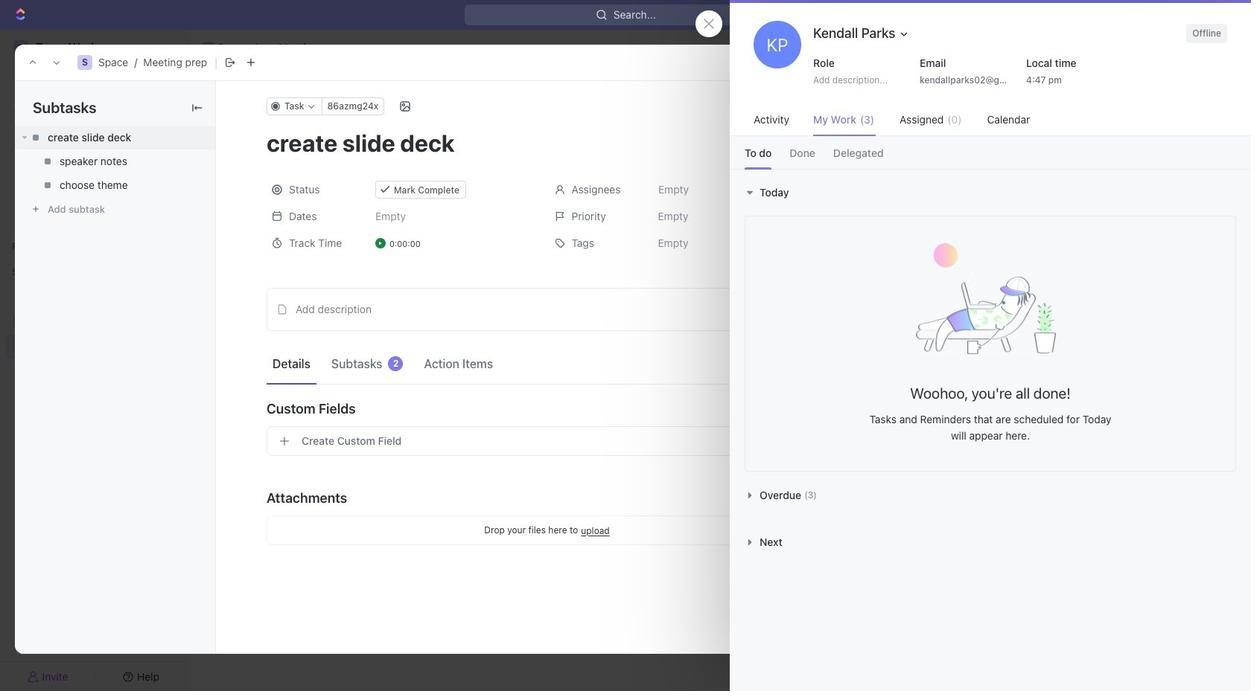 Task type: vqa. For each thing, say whether or not it's contained in the screenshot.
right Space, , element
yes



Task type: locate. For each thing, give the bounding box(es) containing it.
1 vertical spatial space, , element
[[77, 55, 92, 70]]

invite user image
[[27, 671, 39, 684]]

2 horizontal spatial space, , element
[[203, 42, 214, 54]]

task sidebar content section
[[878, 81, 1191, 655]]

2 vertical spatial space, , element
[[13, 314, 28, 329]]

tab list
[[730, 136, 1251, 169]]

1 horizontal spatial space, , element
[[77, 55, 92, 70]]

space, , element
[[203, 42, 214, 54], [77, 55, 92, 70], [13, 314, 28, 329]]

0 horizontal spatial space, , element
[[13, 314, 28, 329]]

sidebar navigation
[[0, 30, 190, 692]]

tab panel
[[730, 169, 1251, 566]]



Task type: describe. For each thing, give the bounding box(es) containing it.
Edit task name text field
[[267, 129, 827, 157]]

space, , element inside sidebar navigation
[[13, 314, 28, 329]]

0 vertical spatial space, , element
[[203, 42, 214, 54]]



